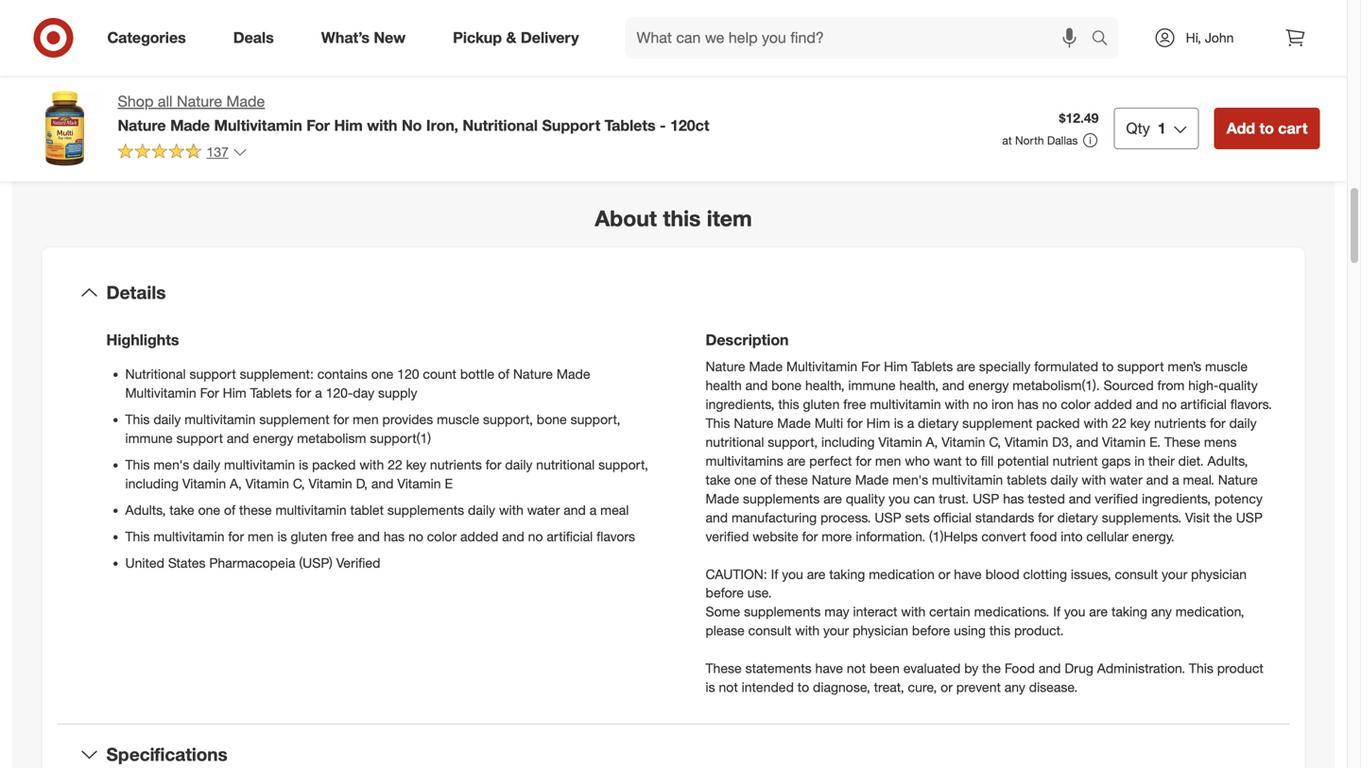 Task type: locate. For each thing, give the bounding box(es) containing it.
0 vertical spatial free
[[844, 396, 867, 413]]

are down issues,
[[1090, 604, 1108, 621]]

0 vertical spatial bone
[[772, 377, 802, 394]]

him inside nutritional support supplement: contains one 120 count bottle of nature made multivitamin for him tablets for a 120-day supply
[[223, 385, 247, 401]]

adults, down mens
[[1208, 453, 1249, 469]]

0 horizontal spatial multivitamin
[[125, 385, 196, 401]]

qty 1
[[1127, 119, 1167, 138]]

1 horizontal spatial one
[[371, 366, 394, 382]]

has up standards
[[1004, 491, 1025, 507]]

packed up d3,
[[1037, 415, 1081, 432]]

0 horizontal spatial supplement
[[259, 411, 330, 428]]

1 vertical spatial men
[[876, 453, 902, 469]]

0 vertical spatial these
[[776, 472, 808, 488]]

for up metabolism
[[333, 411, 349, 428]]

tablet
[[350, 502, 384, 519]]

gluten up 'multi'
[[803, 396, 840, 413]]

multivitamin inside this men's daily multivitamin is packed with 22 key nutrients for daily nutritional support, including vitamin a, vitamin c, vitamin d, and vitamin e
[[224, 457, 295, 473]]

nutrients up e
[[430, 457, 482, 473]]

a, up who
[[926, 434, 938, 450]]

any
[[1152, 604, 1173, 621], [1005, 680, 1026, 696]]

1 horizontal spatial not
[[847, 661, 866, 677]]

nutrient
[[1053, 453, 1099, 469]]

take
[[706, 472, 731, 488], [170, 502, 195, 519]]

more inside nature made multivitamin for him tablets are specially formulated to support men's muscle health and bone health, immune health, and energy metabolism(1). sourced from high-quality ingredients, this gluten free multivitamin with no iron has no color added and no artificial flavors. this nature made multi for him is a dietary supplement packed with 22 key nutrients for daily nutritional support, including vitamin a, vitamin c, vitamin d3, and vitamin e. these mens multivitamins are perfect for men who want to fill potential nutrient gaps in their diet. adults, take one of these nature made men's multivitamin tablets daily with water and a meal. nature made supplements are quality you can trust. usp has tested and verified ingredients, potency and manufacturing process. usp sets official standards for dietary supplements. visit the usp verified website for more information. (1)helps convert food into cellular energy.
[[822, 528, 853, 545]]

1 vertical spatial the
[[983, 661, 1002, 677]]

e
[[445, 475, 453, 492]]

vitamin left d,
[[309, 475, 352, 492]]

this inside this daily multivitamin supplement for men provides muscle support, bone support, immune support and energy metabolism support(1)
[[125, 411, 150, 428]]

1 horizontal spatial the
[[1214, 510, 1233, 526]]

have
[[954, 566, 982, 583], [816, 661, 844, 677]]

2 vertical spatial multivitamin
[[125, 385, 196, 401]]

water left the meal
[[527, 502, 560, 519]]

with inside this men's daily multivitamin is packed with 22 key nutrients for daily nutritional support, including vitamin a, vitamin c, vitamin d, and vitamin e
[[360, 457, 384, 473]]

hi,
[[1186, 29, 1202, 46]]

0 vertical spatial packed
[[1037, 415, 1081, 432]]

color down metabolism(1).
[[1061, 396, 1091, 413]]

1 vertical spatial these
[[706, 661, 742, 677]]

0 horizontal spatial energy
[[253, 430, 294, 447]]

medications.
[[975, 604, 1050, 621]]

men left who
[[876, 453, 902, 469]]

dietary up the want
[[918, 415, 959, 432]]

including inside this men's daily multivitamin is packed with 22 key nutrients for daily nutritional support, including vitamin a, vitamin c, vitamin d, and vitamin e
[[125, 475, 179, 492]]

more down process.
[[822, 528, 853, 545]]

this daily multivitamin supplement for men provides muscle support, bone support, immune support and energy metabolism support(1)
[[125, 411, 621, 447]]

2 vertical spatial for
[[200, 385, 219, 401]]

meal
[[601, 502, 629, 519]]

energy left metabolism
[[253, 430, 294, 447]]

search
[[1083, 30, 1129, 49]]

0 vertical spatial any
[[1152, 604, 1173, 621]]

you inside nature made multivitamin for him tablets are specially formulated to support men's muscle health and bone health, immune health, and energy metabolism(1). sourced from high-quality ingredients, this gluten free multivitamin with no iron has no color added and no artificial flavors. this nature made multi for him is a dietary supplement packed with 22 key nutrients for daily nutritional support, including vitamin a, vitamin c, vitamin d3, and vitamin e. these mens multivitamins are perfect for men who want to fill potential nutrient gaps in their diet. adults, take one of these nature made men's multivitamin tablets daily with water and a meal. nature made supplements are quality you can trust. usp has tested and verified ingredients, potency and manufacturing process. usp sets official standards for dietary supplements. visit the usp verified website for more information. (1)helps convert food into cellular energy.
[[889, 491, 910, 507]]

tablets down supplement:
[[250, 385, 292, 401]]

1 horizontal spatial dietary
[[1058, 510, 1099, 526]]

usp inside button
[[1050, 8, 1077, 24]]

1 horizontal spatial nutritional
[[706, 434, 765, 450]]

0 vertical spatial dietary
[[918, 415, 959, 432]]

take inside nature made multivitamin for him tablets are specially formulated to support men's muscle health and bone health, immune health, and energy metabolism(1). sourced from high-quality ingredients, this gluten free multivitamin with no iron has no color added and no artificial flavors. this nature made multi for him is a dietary supplement packed with 22 key nutrients for daily nutritional support, including vitamin a, vitamin c, vitamin d3, and vitamin e. these mens multivitamins are perfect for men who want to fill potential nutrient gaps in their diet. adults, take one of these nature made men's multivitamin tablets daily with water and a meal. nature made supplements are quality you can trust. usp has tested and verified ingredients, potency and manufacturing process. usp sets official standards for dietary supplements. visit the usp verified website for more information. (1)helps convert food into cellular energy.
[[706, 472, 731, 488]]

a left meal.
[[1173, 472, 1180, 488]]

quality up flavors.
[[1219, 377, 1258, 394]]

support, inside nature made multivitamin for him tablets are specially formulated to support men's muscle health and bone health, immune health, and energy metabolism(1). sourced from high-quality ingredients, this gluten free multivitamin with no iron has no color added and no artificial flavors. this nature made multi for him is a dietary supplement packed with 22 key nutrients for daily nutritional support, including vitamin a, vitamin c, vitamin d3, and vitamin e. these mens multivitamins are perfect for men who want to fill potential nutrient gaps in their diet. adults, take one of these nature made men's multivitamin tablets daily with water and a meal. nature made supplements are quality you can trust. usp has tested and verified ingredients, potency and manufacturing process. usp sets official standards for dietary supplements. visit the usp verified website for more information. (1)helps convert food into cellular energy.
[[768, 434, 818, 450]]

(1)helps
[[930, 528, 978, 545]]

1 vertical spatial bone
[[537, 411, 567, 428]]

one down multivitamins
[[735, 472, 757, 488]]

any down food
[[1005, 680, 1026, 696]]

for down bottle
[[486, 457, 502, 473]]

1 vertical spatial c,
[[293, 475, 305, 492]]

verified inside button
[[1081, 8, 1125, 24]]

artificial inside nature made multivitamin for him tablets are specially formulated to support men's muscle health and bone health, immune health, and energy metabolism(1). sourced from high-quality ingredients, this gluten free multivitamin with no iron has no color added and no artificial flavors. this nature made multi for him is a dietary supplement packed with 22 key nutrients for daily nutritional support, including vitamin a, vitamin c, vitamin d3, and vitamin e. these mens multivitamins are perfect for men who want to fill potential nutrient gaps in their diet. adults, take one of these nature made men's multivitamin tablets daily with water and a meal. nature made supplements are quality you can trust. usp has tested and verified ingredients, potency and manufacturing process. usp sets official standards for dietary supplements. visit the usp verified website for more information. (1)helps convert food into cellular energy.
[[1181, 396, 1227, 413]]

consult up statements
[[749, 623, 792, 640]]

shop
[[118, 92, 154, 111]]

water inside nature made multivitamin for him tablets are specially formulated to support men's muscle health and bone health, immune health, and energy metabolism(1). sourced from high-quality ingredients, this gluten free multivitamin with no iron has no color added and no artificial flavors. this nature made multi for him is a dietary supplement packed with 22 key nutrients for daily nutritional support, including vitamin a, vitamin c, vitamin d3, and vitamin e. these mens multivitamins are perfect for men who want to fill potential nutrient gaps in their diet. adults, take one of these nature made men's multivitamin tablets daily with water and a meal. nature made supplements are quality you can trust. usp has tested and verified ingredients, potency and manufacturing process. usp sets official standards for dietary supplements. visit the usp verified website for more information. (1)helps convert food into cellular energy.
[[1110, 472, 1143, 488]]

contains
[[318, 366, 368, 382]]

this inside this men's daily multivitamin is packed with 22 key nutrients for daily nutritional support, including vitamin a, vitamin c, vitamin d, and vitamin e
[[125, 457, 150, 473]]

dietary
[[918, 415, 959, 432], [1058, 510, 1099, 526]]

you left can in the bottom of the page
[[889, 491, 910, 507]]

0 vertical spatial taking
[[830, 566, 866, 583]]

c, down metabolism
[[293, 475, 305, 492]]

0 horizontal spatial take
[[170, 502, 195, 519]]

one up supply
[[371, 366, 394, 382]]

supplement:
[[240, 366, 314, 382]]

key down support(1)
[[406, 457, 427, 473]]

ingredients,
[[706, 396, 775, 413], [1142, 491, 1211, 507]]

multivitamin inside this daily multivitamin supplement for men provides muscle support, bone support, immune support and energy metabolism support(1)
[[185, 411, 256, 428]]

tablets
[[605, 116, 656, 135], [912, 358, 954, 375], [250, 385, 292, 401]]

0 vertical spatial gluten
[[803, 396, 840, 413]]

c, up fill
[[990, 434, 1002, 450]]

use.
[[748, 585, 772, 602]]

for inside this men's daily multivitamin is packed with 22 key nutrients for daily nutritional support, including vitamin a, vitamin c, vitamin d, and vitamin e
[[486, 457, 502, 473]]

2 vertical spatial you
[[1065, 604, 1086, 621]]

0 horizontal spatial free
[[331, 528, 354, 545]]

men's inside this men's daily multivitamin is packed with 22 key nutrients for daily nutritional support, including vitamin a, vitamin c, vitamin d, and vitamin e
[[153, 457, 189, 473]]

has down adults, take one of these multivitamin tablet supplements daily with water and a meal
[[384, 528, 405, 545]]

1 horizontal spatial gluten
[[803, 396, 840, 413]]

2 horizontal spatial multivitamin
[[787, 358, 858, 375]]

for up mens
[[1210, 415, 1226, 432]]

hi, john
[[1186, 29, 1235, 46]]

120
[[397, 366, 419, 382]]

is right 'multi'
[[894, 415, 904, 432]]

1 horizontal spatial verified
[[1081, 8, 1125, 24]]

1 horizontal spatial quality
[[1219, 377, 1258, 394]]

these down the please
[[706, 661, 742, 677]]

these
[[1165, 434, 1201, 450], [706, 661, 742, 677]]

you
[[889, 491, 910, 507], [782, 566, 804, 583], [1065, 604, 1086, 621]]

to up sourced
[[1103, 358, 1114, 375]]

a, inside nature made multivitamin for him tablets are specially formulated to support men's muscle health and bone health, immune health, and energy metabolism(1). sourced from high-quality ingredients, this gluten free multivitamin with no iron has no color added and no artificial flavors. this nature made multi for him is a dietary supplement packed with 22 key nutrients for daily nutritional support, including vitamin a, vitamin c, vitamin d3, and vitamin e. these mens multivitamins are perfect for men who want to fill potential nutrient gaps in their diet. adults, take one of these nature made men's multivitamin tablets daily with water and a meal. nature made supplements are quality you can trust. usp has tested and verified ingredients, potency and manufacturing process. usp sets official standards for dietary supplements. visit the usp verified website for more information. (1)helps convert food into cellular energy.
[[926, 434, 938, 450]]

sets
[[906, 510, 930, 526]]

tablets inside nutritional support supplement: contains one 120 count bottle of nature made multivitamin for him tablets for a 120-day supply
[[250, 385, 292, 401]]

support(1)
[[370, 430, 431, 447]]

usp verified button
[[1012, 0, 1125, 37]]

are left specially
[[957, 358, 976, 375]]

by
[[965, 661, 979, 677]]

nutritional support supplement: contains one 120 count bottle of nature made multivitamin for him tablets for a 120-day supply
[[125, 366, 591, 401]]

tablets left -
[[605, 116, 656, 135]]

north
[[1016, 133, 1045, 148]]

0 horizontal spatial verified
[[706, 528, 749, 545]]

consult down energy. on the right bottom of the page
[[1115, 566, 1159, 583]]

nutrients
[[1155, 415, 1207, 432], [430, 457, 482, 473]]

men up united states pharmacopeia (usp) verified
[[248, 528, 274, 545]]

if up use.
[[771, 566, 779, 583]]

dallas
[[1048, 133, 1078, 148]]

energy inside this daily multivitamin supplement for men provides muscle support, bone support, immune support and energy metabolism support(1)
[[253, 430, 294, 447]]

dietary up into on the right of page
[[1058, 510, 1099, 526]]

this inside nature made multivitamin for him tablets are specially formulated to support men's muscle health and bone health, immune health, and energy metabolism(1). sourced from high-quality ingredients, this gluten free multivitamin with no iron has no color added and no artificial flavors. this nature made multi for him is a dietary supplement packed with 22 key nutrients for daily nutritional support, including vitamin a, vitamin c, vitamin d3, and vitamin e. these mens multivitamins are perfect for men who want to fill potential nutrient gaps in their diet. adults, take one of these nature made men's multivitamin tablets daily with water and a meal. nature made supplements are quality you can trust. usp has tested and verified ingredients, potency and manufacturing process. usp sets official standards for dietary supplements. visit the usp verified website for more information. (1)helps convert food into cellular energy.
[[706, 415, 730, 432]]

a, inside this men's daily multivitamin is packed with 22 key nutrients for daily nutritional support, including vitamin a, vitamin c, vitamin d, and vitamin e
[[230, 475, 242, 492]]

0 horizontal spatial added
[[461, 528, 499, 545]]

to down statements
[[798, 680, 810, 696]]

any left medication,
[[1152, 604, 1173, 621]]

2 vertical spatial this
[[990, 623, 1011, 640]]

before down "certain"
[[912, 623, 951, 640]]

nature up health
[[706, 358, 746, 375]]

your down energy. on the right bottom of the page
[[1162, 566, 1188, 583]]

or
[[939, 566, 951, 583], [941, 680, 953, 696]]

muscle inside nature made multivitamin for him tablets are specially formulated to support men's muscle health and bone health, immune health, and energy metabolism(1). sourced from high-quality ingredients, this gluten free multivitamin with no iron has no color added and no artificial flavors. this nature made multi for him is a dietary supplement packed with 22 key nutrients for daily nutritional support, including vitamin a, vitamin c, vitamin d3, and vitamin e. these mens multivitamins are perfect for men who want to fill potential nutrient gaps in their diet. adults, take one of these nature made men's multivitamin tablets daily with water and a meal. nature made supplements are quality you can trust. usp has tested and verified ingredients, potency and manufacturing process. usp sets official standards for dietary supplements. visit the usp verified website for more information. (1)helps convert food into cellular energy.
[[1206, 358, 1248, 375]]

men's
[[153, 457, 189, 473], [893, 472, 929, 488]]

0 vertical spatial verified
[[1081, 8, 1125, 24]]

take up 'states'
[[170, 502, 195, 519]]

1 horizontal spatial any
[[1152, 604, 1173, 621]]

physician
[[1192, 566, 1247, 583], [853, 623, 909, 640]]

to inside button
[[1260, 119, 1275, 138]]

1 horizontal spatial your
[[1162, 566, 1188, 583]]

0 vertical spatial or
[[939, 566, 951, 583]]

your
[[1162, 566, 1188, 583], [824, 623, 849, 640]]

What can we help you find? suggestions appear below search field
[[626, 17, 1097, 59]]

interact
[[853, 604, 898, 621]]

made inside nutritional support supplement: contains one 120 count bottle of nature made multivitamin for him tablets for a 120-day supply
[[557, 366, 591, 382]]

0 horizontal spatial your
[[824, 623, 849, 640]]

nutrients inside nature made multivitamin for him tablets are specially formulated to support men's muscle health and bone health, immune health, and energy metabolism(1). sourced from high-quality ingredients, this gluten free multivitamin with no iron has no color added and no artificial flavors. this nature made multi for him is a dietary supplement packed with 22 key nutrients for daily nutritional support, including vitamin a, vitamin c, vitamin d3, and vitamin e. these mens multivitamins are perfect for men who want to fill potential nutrient gaps in their diet. adults, take one of these nature made men's multivitamin tablets daily with water and a meal. nature made supplements are quality you can trust. usp has tested and verified ingredients, potency and manufacturing process. usp sets official standards for dietary supplements. visit the usp verified website for more information. (1)helps convert food into cellular energy.
[[1155, 415, 1207, 432]]

supplements inside the caution: if you are taking medication or have blood clotting issues, consult your physician before use. some supplements may interact with certain medications. if you are taking any medication, please consult with your physician before using this product.
[[744, 604, 821, 621]]

1 vertical spatial packed
[[312, 457, 356, 473]]

these up manufacturing
[[776, 472, 808, 488]]

supplements inside nature made multivitamin for him tablets are specially formulated to support men's muscle health and bone health, immune health, and energy metabolism(1). sourced from high-quality ingredients, this gluten free multivitamin with no iron has no color added and no artificial flavors. this nature made multi for him is a dietary supplement packed with 22 key nutrients for daily nutritional support, including vitamin a, vitamin c, vitamin d3, and vitamin e. these mens multivitamins are perfect for men who want to fill potential nutrient gaps in their diet. adults, take one of these nature made men's multivitamin tablets daily with water and a meal. nature made supplements are quality you can trust. usp has tested and verified ingredients, potency and manufacturing process. usp sets official standards for dietary supplements. visit the usp verified website for more information. (1)helps convert food into cellular energy.
[[743, 491, 820, 507]]

1 vertical spatial energy
[[253, 430, 294, 447]]

1 horizontal spatial color
[[1061, 396, 1091, 413]]

1 horizontal spatial added
[[1095, 396, 1133, 413]]

item
[[707, 205, 752, 232]]

nutrients up e.
[[1155, 415, 1207, 432]]

0 horizontal spatial color
[[427, 528, 457, 545]]

1 horizontal spatial if
[[1054, 604, 1061, 621]]

1 horizontal spatial free
[[844, 396, 867, 413]]

1 horizontal spatial water
[[1110, 472, 1143, 488]]

muscle down "count"
[[437, 411, 480, 428]]

1 vertical spatial artificial
[[547, 528, 593, 545]]

1 horizontal spatial these
[[776, 472, 808, 488]]

if
[[771, 566, 779, 583], [1054, 604, 1061, 621]]

before up some
[[706, 585, 744, 602]]

1 horizontal spatial ingredients,
[[1142, 491, 1211, 507]]

or up "certain"
[[939, 566, 951, 583]]

certain
[[930, 604, 971, 621]]

website
[[753, 528, 799, 545]]

1 vertical spatial more
[[822, 528, 853, 545]]

including up united
[[125, 475, 179, 492]]

clotting
[[1024, 566, 1068, 583]]

2 horizontal spatial for
[[862, 358, 881, 375]]

tablets inside nature made multivitamin for him tablets are specially formulated to support men's muscle health and bone health, immune health, and energy metabolism(1). sourced from high-quality ingredients, this gluten free multivitamin with no iron has no color added and no artificial flavors. this nature made multi for him is a dietary supplement packed with 22 key nutrients for daily nutritional support, including vitamin a, vitamin c, vitamin d3, and vitamin e. these mens multivitamins are perfect for men who want to fill potential nutrient gaps in their diet. adults, take one of these nature made men's multivitamin tablets daily with water and a meal. nature made supplements are quality you can trust. usp has tested and verified ingredients, potency and manufacturing process. usp sets official standards for dietary supplements. visit the usp verified website for more information. (1)helps convert food into cellular energy.
[[912, 358, 954, 375]]

verified up "supplements."
[[1095, 491, 1139, 507]]

highlights
[[106, 331, 179, 349]]

nutritional right the iron,
[[463, 116, 538, 135]]

high-
[[1189, 377, 1219, 394]]

you down issues,
[[1065, 604, 1086, 621]]

this up multivitamins
[[779, 396, 800, 413]]

2 vertical spatial tablets
[[250, 385, 292, 401]]

add to cart button
[[1215, 108, 1321, 149]]

john
[[1206, 29, 1235, 46]]

of inside nature made multivitamin for him tablets are specially formulated to support men's muscle health and bone health, immune health, and energy metabolism(1). sourced from high-quality ingredients, this gluten free multivitamin with no iron has no color added and no artificial flavors. this nature made multi for him is a dietary supplement packed with 22 key nutrients for daily nutritional support, including vitamin a, vitamin c, vitamin d3, and vitamin e. these mens multivitamins are perfect for men who want to fill potential nutrient gaps in their diet. adults, take one of these nature made men's multivitamin tablets daily with water and a meal. nature made supplements are quality you can trust. usp has tested and verified ingredients, potency and manufacturing process. usp sets official standards for dietary supplements. visit the usp verified website for more information. (1)helps convert food into cellular energy.
[[761, 472, 772, 488]]

count
[[423, 366, 457, 382]]

1 vertical spatial including
[[125, 475, 179, 492]]

0 horizontal spatial any
[[1005, 680, 1026, 696]]

supplement up metabolism
[[259, 411, 330, 428]]

0 horizontal spatial immune
[[125, 430, 173, 447]]

0 vertical spatial consult
[[1115, 566, 1159, 583]]

this inside the caution: if you are taking medication or have blood clotting issues, consult your physician before use. some supplements may interact with certain medications. if you are taking any medication, please consult with your physician before using this product.
[[990, 623, 1011, 640]]

1 vertical spatial taking
[[1112, 604, 1148, 621]]

images
[[355, 130, 404, 148]]

22 down support(1)
[[388, 457, 403, 473]]

men down day on the bottom of page
[[353, 411, 379, 428]]

disease.
[[1030, 680, 1078, 696]]

nature down perfect
[[812, 472, 852, 488]]

1 horizontal spatial nutrients
[[1155, 415, 1207, 432]]

1 vertical spatial these
[[239, 502, 272, 519]]

or inside these statements have not been evaluated by the food and drug administration. this product is not intended to diagnose, treat, cure, or prevent any disease.
[[941, 680, 953, 696]]

packed
[[1037, 415, 1081, 432], [312, 457, 356, 473]]

physician up medication,
[[1192, 566, 1247, 583]]

you down 'website'
[[782, 566, 804, 583]]

0 vertical spatial nutrients
[[1155, 415, 1207, 432]]

your down may at the right of page
[[824, 623, 849, 640]]

0 vertical spatial 22
[[1112, 415, 1127, 432]]

these inside nature made multivitamin for him tablets are specially formulated to support men's muscle health and bone health, immune health, and energy metabolism(1). sourced from high-quality ingredients, this gluten free multivitamin with no iron has no color added and no artificial flavors. this nature made multi for him is a dietary supplement packed with 22 key nutrients for daily nutritional support, including vitamin a, vitamin c, vitamin d3, and vitamin e. these mens multivitamins are perfect for men who want to fill potential nutrient gaps in their diet. adults, take one of these nature made men's multivitamin tablets daily with water and a meal. nature made supplements are quality you can trust. usp has tested and verified ingredients, potency and manufacturing process. usp sets official standards for dietary supplements. visit the usp verified website for more information. (1)helps convert food into cellular energy.
[[776, 472, 808, 488]]

1 vertical spatial any
[[1005, 680, 1026, 696]]

taking up administration.
[[1112, 604, 1148, 621]]

0 vertical spatial color
[[1061, 396, 1091, 413]]

0 vertical spatial take
[[706, 472, 731, 488]]

their
[[1149, 453, 1175, 469]]

him
[[334, 116, 363, 135], [884, 358, 908, 375], [223, 385, 247, 401], [867, 415, 891, 432]]

1 horizontal spatial key
[[1131, 415, 1151, 432]]

1 horizontal spatial take
[[706, 472, 731, 488]]

product
[[1218, 661, 1264, 677]]

quality up process.
[[846, 491, 885, 507]]

tablets inside shop all nature made nature made multivitamin for him with no iron, nutritional support tablets - 120ct
[[605, 116, 656, 135]]

water down gaps
[[1110, 472, 1143, 488]]

0 horizontal spatial these
[[706, 661, 742, 677]]

including up perfect
[[822, 434, 875, 450]]

product.
[[1015, 623, 1064, 640]]

nutritional
[[706, 434, 765, 450], [537, 457, 595, 473]]

no down metabolism(1).
[[1043, 396, 1058, 413]]

0 vertical spatial immune
[[849, 377, 896, 394]]

usp verified
[[1050, 8, 1125, 24]]

support
[[542, 116, 601, 135]]

22
[[1112, 415, 1127, 432], [388, 457, 403, 473]]

0 vertical spatial adults,
[[1208, 453, 1249, 469]]

for down supplement:
[[296, 385, 311, 401]]

1 horizontal spatial packed
[[1037, 415, 1081, 432]]

2 horizontal spatial one
[[735, 472, 757, 488]]

0 horizontal spatial c,
[[293, 475, 305, 492]]

2 vertical spatial one
[[198, 502, 220, 519]]

sponsored
[[1265, 126, 1321, 140]]

him inside shop all nature made nature made multivitamin for him with no iron, nutritional support tablets - 120ct
[[334, 116, 363, 135]]

these inside nature made multivitamin for him tablets are specially formulated to support men's muscle health and bone health, immune health, and energy metabolism(1). sourced from high-quality ingredients, this gluten free multivitamin with no iron has no color added and no artificial flavors. this nature made multi for him is a dietary supplement packed with 22 key nutrients for daily nutritional support, including vitamin a, vitamin c, vitamin d3, and vitamin e. these mens multivitamins are perfect for men who want to fill potential nutrient gaps in their diet. adults, take one of these nature made men's multivitamin tablets daily with water and a meal. nature made supplements are quality you can trust. usp has tested and verified ingredients, potency and manufacturing process. usp sets official standards for dietary supplements. visit the usp verified website for more information. (1)helps convert food into cellular energy.
[[1165, 434, 1201, 450]]

new
[[374, 28, 406, 47]]

137
[[207, 144, 229, 160]]

1 horizontal spatial muscle
[[1206, 358, 1248, 375]]

mens
[[1205, 434, 1237, 450]]

0 horizontal spatial nutritional
[[125, 366, 186, 382]]

1 vertical spatial a,
[[230, 475, 242, 492]]

packed inside nature made multivitamin for him tablets are specially formulated to support men's muscle health and bone health, immune health, and energy metabolism(1). sourced from high-quality ingredients, this gluten free multivitamin with no iron has no color added and no artificial flavors. this nature made multi for him is a dietary supplement packed with 22 key nutrients for daily nutritional support, including vitamin a, vitamin c, vitamin d3, and vitamin e. these mens multivitamins are perfect for men who want to fill potential nutrient gaps in their diet. adults, take one of these nature made men's multivitamin tablets daily with water and a meal. nature made supplements are quality you can trust. usp has tested and verified ingredients, potency and manufacturing process. usp sets official standards for dietary supplements. visit the usp verified website for more information. (1)helps convert food into cellular energy.
[[1037, 415, 1081, 432]]

taking
[[830, 566, 866, 583], [1112, 604, 1148, 621]]

is inside these statements have not been evaluated by the food and drug administration. this product is not intended to diagnose, treat, cure, or prevent any disease.
[[706, 680, 716, 696]]

1 horizontal spatial 22
[[1112, 415, 1127, 432]]

tablets left specially
[[912, 358, 954, 375]]

this inside these statements have not been evaluated by the food and drug administration. this product is not intended to diagnose, treat, cure, or prevent any disease.
[[1190, 661, 1214, 677]]

artificial left flavors
[[547, 528, 593, 545]]

these inside these statements have not been evaluated by the food and drug administration. this product is not intended to diagnose, treat, cure, or prevent any disease.
[[706, 661, 742, 677]]

a left the meal
[[590, 502, 597, 519]]

tablets for nutritional support supplement: contains one 120 count bottle of nature made multivitamin for him tablets for a 120-day supply
[[250, 385, 292, 401]]

been
[[870, 661, 900, 677]]

(usp)
[[299, 555, 333, 571]]

nutritional inside nature made multivitamin for him tablets are specially formulated to support men's muscle health and bone health, immune health, and energy metabolism(1). sourced from high-quality ingredients, this gluten free multivitamin with no iron has no color added and no artificial flavors. this nature made multi for him is a dietary supplement packed with 22 key nutrients for daily nutritional support, including vitamin a, vitamin c, vitamin d3, and vitamin e. these mens multivitamins are perfect for men who want to fill potential nutrient gaps in their diet. adults, take one of these nature made men's multivitamin tablets daily with water and a meal. nature made supplements are quality you can trust. usp has tested and verified ingredients, potency and manufacturing process. usp sets official standards for dietary supplements. visit the usp verified website for more information. (1)helps convert food into cellular energy.
[[706, 434, 765, 450]]

1 horizontal spatial health,
[[900, 377, 939, 394]]

0 horizontal spatial for
[[200, 385, 219, 401]]

vitamin up the want
[[942, 434, 986, 450]]

22 up gaps
[[1112, 415, 1127, 432]]

nature right bottle
[[513, 366, 553, 382]]

multivitamins
[[706, 453, 784, 469]]

2 horizontal spatial men
[[876, 453, 902, 469]]

for inside shop all nature made nature made multivitamin for him with no iron, nutritional support tablets - 120ct
[[307, 116, 330, 135]]

cellular
[[1087, 528, 1129, 545]]

0 horizontal spatial these
[[239, 502, 272, 519]]

gluten free
[[734, 8, 803, 24]]

or inside the caution: if you are taking medication or have blood clotting issues, consult your physician before use. some supplements may interact with certain medications. if you are taking any medication, please consult with your physician before using this product.
[[939, 566, 951, 583]]

0 vertical spatial nutritional
[[463, 116, 538, 135]]

support inside this daily multivitamin supplement for men provides muscle support, bone support, immune support and energy metabolism support(1)
[[176, 430, 223, 447]]

1 vertical spatial ingredients,
[[1142, 491, 1211, 507]]

image gallery element
[[27, 0, 651, 160]]

and inside this daily multivitamin supplement for men provides muscle support, bone support, immune support and energy metabolism support(1)
[[227, 430, 249, 447]]

0 horizontal spatial packed
[[312, 457, 356, 473]]

this down medications.
[[990, 623, 1011, 640]]

1 vertical spatial you
[[782, 566, 804, 583]]

united
[[125, 555, 165, 571]]

gaps
[[1102, 453, 1131, 469]]

is
[[894, 415, 904, 432], [299, 457, 309, 473], [278, 528, 287, 545], [706, 680, 716, 696]]

more inside button
[[316, 130, 351, 148]]

search button
[[1083, 17, 1129, 62]]

the right by
[[983, 661, 1002, 677]]

1 vertical spatial key
[[406, 457, 427, 473]]

1 horizontal spatial of
[[498, 366, 510, 382]]

1 horizontal spatial verified
[[1095, 491, 1139, 507]]

key up e.
[[1131, 415, 1151, 432]]

treat,
[[874, 680, 905, 696]]

1 horizontal spatial have
[[954, 566, 982, 583]]

vitamin up who
[[879, 434, 923, 450]]

vitamin up 'states'
[[182, 475, 226, 492]]

for inside nutritional support supplement: contains one 120 count bottle of nature made multivitamin for him tablets for a 120-day supply
[[200, 385, 219, 401]]

0 horizontal spatial bone
[[537, 411, 567, 428]]

to inside these statements have not been evaluated by the food and drug administration. this product is not intended to diagnose, treat, cure, or prevent any disease.
[[798, 680, 810, 696]]

no down from at the right
[[1162, 396, 1177, 413]]

key inside nature made multivitamin for him tablets are specially formulated to support men's muscle health and bone health, immune health, and energy metabolism(1). sourced from high-quality ingredients, this gluten free multivitamin with no iron has no color added and no artificial flavors. this nature made multi for him is a dietary supplement packed with 22 key nutrients for daily nutritional support, including vitamin a, vitamin c, vitamin d3, and vitamin e. these mens multivitamins are perfect for men who want to fill potential nutrient gaps in their diet. adults, take one of these nature made men's multivitamin tablets daily with water and a meal. nature made supplements are quality you can trust. usp has tested and verified ingredients, potency and manufacturing process. usp sets official standards for dietary supplements. visit the usp verified website for more information. (1)helps convert food into cellular energy.
[[1131, 415, 1151, 432]]

this for this daily multivitamin supplement for men provides muscle support, bone support, immune support and energy metabolism support(1)
[[125, 411, 150, 428]]

energy up iron
[[969, 377, 1009, 394]]

1 vertical spatial dietary
[[1058, 510, 1099, 526]]

for
[[296, 385, 311, 401], [333, 411, 349, 428], [847, 415, 863, 432], [1210, 415, 1226, 432], [856, 453, 872, 469], [486, 457, 502, 473], [1038, 510, 1054, 526], [803, 528, 818, 545], [228, 528, 244, 545]]

of inside nutritional support supplement: contains one 120 count bottle of nature made multivitamin for him tablets for a 120-day supply
[[498, 366, 510, 382]]

more right show
[[316, 130, 351, 148]]

1 horizontal spatial consult
[[1115, 566, 1159, 583]]

in
[[1135, 453, 1145, 469]]

is inside nature made multivitamin for him tablets are specially formulated to support men's muscle health and bone health, immune health, and energy metabolism(1). sourced from high-quality ingredients, this gluten free multivitamin with no iron has no color added and no artificial flavors. this nature made multi for him is a dietary supplement packed with 22 key nutrients for daily nutritional support, including vitamin a, vitamin c, vitamin d3, and vitamin e. these mens multivitamins are perfect for men who want to fill potential nutrient gaps in their diet. adults, take one of these nature made men's multivitamin tablets daily with water and a meal. nature made supplements are quality you can trust. usp has tested and verified ingredients, potency and manufacturing process. usp sets official standards for dietary supplements. visit the usp verified website for more information. (1)helps convert food into cellular energy.
[[894, 415, 904, 432]]

artificial down high- on the right
[[1181, 396, 1227, 413]]

of up pharmacopeia
[[224, 502, 236, 519]]

have inside the caution: if you are taking medication or have blood clotting issues, consult your physician before use. some supplements may interact with certain medications. if you are taking any medication, please consult with your physician before using this product.
[[954, 566, 982, 583]]

no down adults, take one of these multivitamin tablet supplements daily with water and a meal
[[409, 528, 424, 545]]

is up united states pharmacopeia (usp) verified
[[278, 528, 287, 545]]

multivitamin
[[214, 116, 302, 135], [787, 358, 858, 375], [125, 385, 196, 401]]

made
[[227, 92, 265, 111], [170, 116, 210, 135], [749, 358, 783, 375], [557, 366, 591, 382], [778, 415, 811, 432], [856, 472, 889, 488], [706, 491, 740, 507]]

1 vertical spatial color
[[427, 528, 457, 545]]

to
[[1260, 119, 1275, 138], [1103, 358, 1114, 375], [966, 453, 978, 469], [798, 680, 810, 696]]

nature made multivitamin for him with no iron, nutritional support tablets - 120ct, 5 of 9 image
[[27, 0, 331, 103]]

0 horizontal spatial artificial
[[547, 528, 593, 545]]

key
[[1131, 415, 1151, 432], [406, 457, 427, 473]]

muscle up high- on the right
[[1206, 358, 1248, 375]]

d,
[[356, 475, 368, 492]]

about this item
[[595, 205, 752, 232]]



Task type: vqa. For each thing, say whether or not it's contained in the screenshot.
support(1)
yes



Task type: describe. For each thing, give the bounding box(es) containing it.
1 vertical spatial water
[[527, 502, 560, 519]]

metabolism(1).
[[1013, 377, 1101, 394]]

show
[[274, 130, 312, 148]]

immune inside nature made multivitamin for him tablets are specially formulated to support men's muscle health and bone health, immune health, and energy metabolism(1). sourced from high-quality ingredients, this gluten free multivitamin with no iron has no color added and no artificial flavors. this nature made multi for him is a dietary supplement packed with 22 key nutrients for daily nutritional support, including vitamin a, vitamin c, vitamin d3, and vitamin e. these mens multivitamins are perfect for men who want to fill potential nutrient gaps in their diet. adults, take one of these nature made men's multivitamin tablets daily with water and a meal. nature made supplements are quality you can trust. usp has tested and verified ingredients, potency and manufacturing process. usp sets official standards for dietary supplements. visit the usp verified website for more information. (1)helps convert food into cellular energy.
[[849, 377, 896, 394]]

categories link
[[91, 17, 210, 59]]

22 inside this men's daily multivitamin is packed with 22 key nutrients for daily nutritional support, including vitamin a, vitamin c, vitamin d, and vitamin e
[[388, 457, 403, 473]]

nature down shop
[[118, 116, 166, 135]]

gluten
[[734, 8, 774, 24]]

immune inside this daily multivitamin supplement for men provides muscle support, bone support, immune support and energy metabolism support(1)
[[125, 430, 173, 447]]

potency
[[1215, 491, 1263, 507]]

vitamin up gaps
[[1103, 434, 1146, 450]]

one inside nature made multivitamin for him tablets are specially formulated to support men's muscle health and bone health, immune health, and energy metabolism(1). sourced from high-quality ingredients, this gluten free multivitamin with no iron has no color added and no artificial flavors. this nature made multi for him is a dietary supplement packed with 22 key nutrients for daily nutritional support, including vitamin a, vitamin c, vitamin d3, and vitamin e. these mens multivitamins are perfect for men who want to fill potential nutrient gaps in their diet. adults, take one of these nature made men's multivitamin tablets daily with water and a meal. nature made supplements are quality you can trust. usp has tested and verified ingredients, potency and manufacturing process. usp sets official standards for dietary supplements. visit the usp verified website for more information. (1)helps convert food into cellular energy.
[[735, 472, 757, 488]]

into
[[1061, 528, 1083, 545]]

0 horizontal spatial one
[[198, 502, 220, 519]]

perfect
[[810, 453, 852, 469]]

nature up potency
[[1219, 472, 1259, 488]]

a inside nutritional support supplement: contains one 120 count bottle of nature made multivitamin for him tablets for a 120-day supply
[[315, 385, 322, 401]]

no
[[402, 116, 422, 135]]

for right 'multi'
[[847, 415, 863, 432]]

multivitamin inside nature made multivitamin for him tablets are specially formulated to support men's muscle health and bone health, immune health, and energy metabolism(1). sourced from high-quality ingredients, this gluten free multivitamin with no iron has no color added and no artificial flavors. this nature made multi for him is a dietary supplement packed with 22 key nutrients for daily nutritional support, including vitamin a, vitamin c, vitamin d3, and vitamin e. these mens multivitamins are perfect for men who want to fill potential nutrient gaps in their diet. adults, take one of these nature made men's multivitamin tablets daily with water and a meal. nature made supplements are quality you can trust. usp has tested and verified ingredients, potency and manufacturing process. usp sets official standards for dietary supplements. visit the usp verified website for more information. (1)helps convert food into cellular energy.
[[787, 358, 858, 375]]

gluten inside nature made multivitamin for him tablets are specially formulated to support men's muscle health and bone health, immune health, and energy metabolism(1). sourced from high-quality ingredients, this gluten free multivitamin with no iron has no color added and no artificial flavors. this nature made multi for him is a dietary supplement packed with 22 key nutrients for daily nutritional support, including vitamin a, vitamin c, vitamin d3, and vitamin e. these mens multivitamins are perfect for men who want to fill potential nutrient gaps in their diet. adults, take one of these nature made men's multivitamin tablets daily with water and a meal. nature made supplements are quality you can trust. usp has tested and verified ingredients, potency and manufacturing process. usp sets official standards for dietary supplements. visit the usp verified website for more information. (1)helps convert food into cellular energy.
[[803, 396, 840, 413]]

d3,
[[1053, 434, 1073, 450]]

day
[[353, 385, 375, 401]]

1 vertical spatial before
[[912, 623, 951, 640]]

any inside these statements have not been evaluated by the food and drug administration. this product is not intended to diagnose, treat, cure, or prevent any disease.
[[1005, 680, 1026, 696]]

what's
[[321, 28, 370, 47]]

prevent
[[957, 680, 1001, 696]]

1 horizontal spatial physician
[[1192, 566, 1247, 583]]

supplement inside this daily multivitamin supplement for men provides muscle support, bone support, immune support and energy metabolism support(1)
[[259, 411, 330, 428]]

supplements down e
[[388, 502, 464, 519]]

packed inside this men's daily multivitamin is packed with 22 key nutrients for daily nutritional support, including vitamin a, vitamin c, vitamin d, and vitamin e
[[312, 457, 356, 473]]

a up who
[[908, 415, 915, 432]]

tablets for shop all nature made nature made multivitamin for him with no iron, nutritional support tablets - 120ct
[[605, 116, 656, 135]]

0 horizontal spatial if
[[771, 566, 779, 583]]

iron
[[992, 396, 1014, 413]]

using
[[954, 623, 986, 640]]

men inside nature made multivitamin for him tablets are specially formulated to support men's muscle health and bone health, immune health, and energy metabolism(1). sourced from high-quality ingredients, this gluten free multivitamin with no iron has no color added and no artificial flavors. this nature made multi for him is a dietary supplement packed with 22 key nutrients for daily nutritional support, including vitamin a, vitamin c, vitamin d3, and vitamin e. these mens multivitamins are perfect for men who want to fill potential nutrient gaps in their diet. adults, take one of these nature made men's multivitamin tablets daily with water and a meal. nature made supplements are quality you can trust. usp has tested and verified ingredients, potency and manufacturing process. usp sets official standards for dietary supplements. visit the usp verified website for more information. (1)helps convert food into cellular energy.
[[876, 453, 902, 469]]

1 vertical spatial consult
[[749, 623, 792, 640]]

for inside nutritional support supplement: contains one 120 count bottle of nature made multivitamin for him tablets for a 120-day supply
[[296, 385, 311, 401]]

1 vertical spatial free
[[331, 528, 354, 545]]

2 vertical spatial men
[[248, 528, 274, 545]]

0 vertical spatial has
[[1018, 396, 1039, 413]]

22 inside nature made multivitamin for him tablets are specially formulated to support men's muscle health and bone health, immune health, and energy metabolism(1). sourced from high-quality ingredients, this gluten free multivitamin with no iron has no color added and no artificial flavors. this nature made multi for him is a dietary supplement packed with 22 key nutrients for daily nutritional support, including vitamin a, vitamin c, vitamin d3, and vitamin e. these mens multivitamins are perfect for men who want to fill potential nutrient gaps in their diet. adults, take one of these nature made men's multivitamin tablets daily with water and a meal. nature made supplements are quality you can trust. usp has tested and verified ingredients, potency and manufacturing process. usp sets official standards for dietary supplements. visit the usp verified website for more information. (1)helps convert food into cellular energy.
[[1112, 415, 1127, 432]]

nature up multivitamins
[[734, 415, 774, 432]]

support inside nutritional support supplement: contains one 120 count bottle of nature made multivitamin for him tablets for a 120-day supply
[[190, 366, 236, 382]]

with inside shop all nature made nature made multivitamin for him with no iron, nutritional support tablets - 120ct
[[367, 116, 398, 135]]

nature inside nutritional support supplement: contains one 120 count bottle of nature made multivitamin for him tablets for a 120-day supply
[[513, 366, 553, 382]]

gluten free button
[[697, 0, 803, 37]]

flavors.
[[1231, 396, 1273, 413]]

what's new
[[321, 28, 406, 47]]

advertisement region
[[697, 52, 1321, 124]]

no left flavors
[[528, 528, 543, 545]]

usp up standards
[[973, 491, 1000, 507]]

free inside nature made multivitamin for him tablets are specially formulated to support men's muscle health and bone health, immune health, and energy metabolism(1). sourced from high-quality ingredients, this gluten free multivitamin with no iron has no color added and no artificial flavors. this nature made multi for him is a dietary supplement packed with 22 key nutrients for daily nutritional support, including vitamin a, vitamin c, vitamin d3, and vitamin e. these mens multivitamins are perfect for men who want to fill potential nutrient gaps in their diet. adults, take one of these nature made men's multivitamin tablets daily with water and a meal. nature made supplements are quality you can trust. usp has tested and verified ingredients, potency and manufacturing process. usp sets official standards for dietary supplements. visit the usp verified website for more information. (1)helps convert food into cellular energy.
[[844, 396, 867, 413]]

0 horizontal spatial adults,
[[125, 502, 166, 519]]

c, inside this men's daily multivitamin is packed with 22 key nutrients for daily nutritional support, including vitamin a, vitamin c, vitamin d, and vitamin e
[[293, 475, 305, 492]]

bone inside nature made multivitamin for him tablets are specially formulated to support men's muscle health and bone health, immune health, and energy metabolism(1). sourced from high-quality ingredients, this gluten free multivitamin with no iron has no color added and no artificial flavors. this nature made multi for him is a dietary supplement packed with 22 key nutrients for daily nutritional support, including vitamin a, vitamin c, vitamin d3, and vitamin e. these mens multivitamins are perfect for men who want to fill potential nutrient gaps in their diet. adults, take one of these nature made men's multivitamin tablets daily with water and a meal. nature made supplements are quality you can trust. usp has tested and verified ingredients, potency and manufacturing process. usp sets official standards for dietary supplements. visit the usp verified website for more information. (1)helps convert food into cellular energy.
[[772, 377, 802, 394]]

0 vertical spatial ingredients,
[[706, 396, 775, 413]]

description
[[706, 331, 789, 349]]

0 horizontal spatial before
[[706, 585, 744, 602]]

0 horizontal spatial dietary
[[918, 415, 959, 432]]

evaluated
[[904, 661, 961, 677]]

show more images
[[274, 130, 404, 148]]

qty
[[1127, 119, 1151, 138]]

the inside these statements have not been evaluated by the food and drug administration. this product is not intended to diagnose, treat, cure, or prevent any disease.
[[983, 661, 1002, 677]]

flavors
[[597, 528, 636, 545]]

statements
[[746, 661, 812, 677]]

the inside nature made multivitamin for him tablets are specially formulated to support men's muscle health and bone health, immune health, and energy metabolism(1). sourced from high-quality ingredients, this gluten free multivitamin with no iron has no color added and no artificial flavors. this nature made multi for him is a dietary supplement packed with 22 key nutrients for daily nutritional support, including vitamin a, vitamin c, vitamin d3, and vitamin e. these mens multivitamins are perfect for men who want to fill potential nutrient gaps in their diet. adults, take one of these nature made men's multivitamin tablets daily with water and a meal. nature made supplements are quality you can trust. usp has tested and verified ingredients, potency and manufacturing process. usp sets official standards for dietary supplements. visit the usp verified website for more information. (1)helps convert food into cellular energy.
[[1214, 510, 1233, 526]]

and inside these statements have not been evaluated by the food and drug administration. this product is not intended to diagnose, treat, cure, or prevent any disease.
[[1039, 661, 1062, 677]]

1 vertical spatial quality
[[846, 491, 885, 507]]

show more images button
[[262, 118, 416, 160]]

any inside the caution: if you are taking medication or have blood clotting issues, consult your physician before use. some supplements may interact with certain medications. if you are taking any medication, please consult with your physician before using this product.
[[1152, 604, 1173, 621]]

who
[[905, 453, 930, 469]]

at north dallas
[[1003, 133, 1078, 148]]

one inside nutritional support supplement: contains one 120 count bottle of nature made multivitamin for him tablets for a 120-day supply
[[371, 366, 394, 382]]

are up may at the right of page
[[807, 566, 826, 583]]

nutritional inside nutritional support supplement: contains one 120 count bottle of nature made multivitamin for him tablets for a 120-day supply
[[125, 366, 186, 382]]

vitamin left e
[[397, 475, 441, 492]]

information.
[[856, 528, 926, 545]]

adults, inside nature made multivitamin for him tablets are specially formulated to support men's muscle health and bone health, immune health, and energy metabolism(1). sourced from high-quality ingredients, this gluten free multivitamin with no iron has no color added and no artificial flavors. this nature made multi for him is a dietary supplement packed with 22 key nutrients for daily nutritional support, including vitamin a, vitamin c, vitamin d3, and vitamin e. these mens multivitamins are perfect for men who want to fill potential nutrient gaps in their diet. adults, take one of these nature made men's multivitamin tablets daily with water and a meal. nature made supplements are quality you can trust. usp has tested and verified ingredients, potency and manufacturing process. usp sets official standards for dietary supplements. visit the usp verified website for more information. (1)helps convert food into cellular energy.
[[1208, 453, 1249, 469]]

men inside this daily multivitamin supplement for men provides muscle support, bone support, immune support and energy metabolism support(1)
[[353, 411, 379, 428]]

pickup
[[453, 28, 502, 47]]

what's new link
[[305, 17, 429, 59]]

for down "tested"
[[1038, 510, 1054, 526]]

cure,
[[908, 680, 937, 696]]

visit
[[1186, 510, 1211, 526]]

multivitamin inside nutritional support supplement: contains one 120 count bottle of nature made multivitamin for him tablets for a 120-day supply
[[125, 385, 196, 401]]

adults, take one of these multivitamin tablet supplements daily with water and a meal
[[125, 502, 629, 519]]

nature right all on the left top
[[177, 92, 222, 111]]

multivitamin inside shop all nature made nature made multivitamin for him with no iron, nutritional support tablets - 120ct
[[214, 116, 302, 135]]

some
[[706, 604, 741, 621]]

for inside nature made multivitamin for him tablets are specially formulated to support men's muscle health and bone health, immune health, and energy metabolism(1). sourced from high-quality ingredients, this gluten free multivitamin with no iron has no color added and no artificial flavors. this nature made multi for him is a dietary supplement packed with 22 key nutrients for daily nutritional support, including vitamin a, vitamin c, vitamin d3, and vitamin e. these mens multivitamins are perfect for men who want to fill potential nutrient gaps in their diet. adults, take one of these nature made men's multivitamin tablets daily with water and a meal. nature made supplements are quality you can trust. usp has tested and verified ingredients, potency and manufacturing process. usp sets official standards for dietary supplements. visit the usp verified website for more information. (1)helps convert food into cellular energy.
[[862, 358, 881, 375]]

1
[[1158, 119, 1167, 138]]

muscle inside this daily multivitamin supplement for men provides muscle support, bone support, immune support and energy metabolism support(1)
[[437, 411, 480, 428]]

120ct
[[670, 116, 710, 135]]

usp down potency
[[1237, 510, 1263, 526]]

supply
[[378, 385, 417, 401]]

vitamin up potential
[[1005, 434, 1049, 450]]

these statements have not been evaluated by the food and drug administration. this product is not intended to diagnose, treat, cure, or prevent any disease.
[[706, 661, 1264, 696]]

food
[[1031, 528, 1058, 545]]

formulated
[[1035, 358, 1099, 375]]

caution: if you are taking medication or have blood clotting issues, consult your physician before use. some supplements may interact with certain medications. if you are taking any medication, please consult with your physician before using this product.
[[706, 566, 1247, 640]]

for right 'website'
[[803, 528, 818, 545]]

1 vertical spatial added
[[461, 528, 499, 545]]

for up pharmacopeia
[[228, 528, 244, 545]]

c, inside nature made multivitamin for him tablets are specially formulated to support men's muscle health and bone health, immune health, and energy metabolism(1). sourced from high-quality ingredients, this gluten free multivitamin with no iron has no color added and no artificial flavors. this nature made multi for him is a dietary supplement packed with 22 key nutrients for daily nutritional support, including vitamin a, vitamin c, vitamin d3, and vitamin e. these mens multivitamins are perfect for men who want to fill potential nutrient gaps in their diet. adults, take one of these nature made men's multivitamin tablets daily with water and a meal. nature made supplements are quality you can trust. usp has tested and verified ingredients, potency and manufacturing process. usp sets official standards for dietary supplements. visit the usp verified website for more information. (1)helps convert food into cellular energy.
[[990, 434, 1002, 450]]

details button
[[57, 263, 1290, 323]]

nutritional inside shop all nature made nature made multivitamin for him with no iron, nutritional support tablets - 120ct
[[463, 116, 538, 135]]

including inside nature made multivitamin for him tablets are specially formulated to support men's muscle health and bone health, immune health, and energy metabolism(1). sourced from high-quality ingredients, this gluten free multivitamin with no iron has no color added and no artificial flavors. this nature made multi for him is a dietary supplement packed with 22 key nutrients for daily nutritional support, including vitamin a, vitamin c, vitamin d3, and vitamin e. these mens multivitamins are perfect for men who want to fill potential nutrient gaps in their diet. adults, take one of these nature made men's multivitamin tablets daily with water and a meal. nature made supplements are quality you can trust. usp has tested and verified ingredients, potency and manufacturing process. usp sets official standards for dietary supplements. visit the usp verified website for more information. (1)helps convert food into cellular energy.
[[822, 434, 875, 450]]

this for this multivitamin for men is gluten free and has no color added and no artificial flavors
[[125, 528, 150, 545]]

convert
[[982, 528, 1027, 545]]

specially
[[980, 358, 1031, 375]]

multi
[[815, 415, 844, 432]]

2 vertical spatial has
[[384, 528, 405, 545]]

iron,
[[426, 116, 459, 135]]

energy inside nature made multivitamin for him tablets are specially formulated to support men's muscle health and bone health, immune health, and energy metabolism(1). sourced from high-quality ingredients, this gluten free multivitamin with no iron has no color added and no artificial flavors. this nature made multi for him is a dietary supplement packed with 22 key nutrients for daily nutritional support, including vitamin a, vitamin c, vitamin d3, and vitamin e. these mens multivitamins are perfect for men who want to fill potential nutrient gaps in their diet. adults, take one of these nature made men's multivitamin tablets daily with water and a meal. nature made supplements are quality you can trust. usp has tested and verified ingredients, potency and manufacturing process. usp sets official standards for dietary supplements. visit the usp verified website for more information. (1)helps convert food into cellular energy.
[[969, 377, 1009, 394]]

daily inside this daily multivitamin supplement for men provides muscle support, bone support, immune support and energy metabolism support(1)
[[153, 411, 181, 428]]

issues,
[[1071, 566, 1112, 583]]

support inside nature made multivitamin for him tablets are specially formulated to support men's muscle health and bone health, immune health, and energy metabolism(1). sourced from high-quality ingredients, this gluten free multivitamin with no iron has no color added and no artificial flavors. this nature made multi for him is a dietary supplement packed with 22 key nutrients for daily nutritional support, including vitamin a, vitamin c, vitamin d3, and vitamin e. these mens multivitamins are perfect for men who want to fill potential nutrient gaps in their diet. adults, take one of these nature made men's multivitamin tablets daily with water and a meal. nature made supplements are quality you can trust. usp has tested and verified ingredients, potency and manufacturing process. usp sets official standards for dietary supplements. visit the usp verified website for more information. (1)helps convert food into cellular energy.
[[1118, 358, 1165, 375]]

are left perfect
[[787, 453, 806, 469]]

1 vertical spatial has
[[1004, 491, 1025, 507]]

nature made multivitamin for him with no iron, nutritional support tablets - 120ct, 6 of 9 image
[[347, 0, 651, 103]]

and inside this men's daily multivitamin is packed with 22 key nutrients for daily nutritional support, including vitamin a, vitamin c, vitamin d, and vitamin e
[[371, 475, 394, 492]]

nutrients inside this men's daily multivitamin is packed with 22 key nutrients for daily nutritional support, including vitamin a, vitamin c, vitamin d, and vitamin e
[[430, 457, 482, 473]]

no left iron
[[973, 396, 988, 413]]

key inside this men's daily multivitamin is packed with 22 key nutrients for daily nutritional support, including vitamin a, vitamin c, vitamin d, and vitamin e
[[406, 457, 427, 473]]

1 horizontal spatial taking
[[1112, 604, 1148, 621]]

0 horizontal spatial gluten
[[291, 528, 328, 545]]

usp up information.
[[875, 510, 902, 526]]

0 vertical spatial your
[[1162, 566, 1188, 583]]

this inside nature made multivitamin for him tablets are specially formulated to support men's muscle health and bone health, immune health, and energy metabolism(1). sourced from high-quality ingredients, this gluten free multivitamin with no iron has no color added and no artificial flavors. this nature made multi for him is a dietary supplement packed with 22 key nutrients for daily nutritional support, including vitamin a, vitamin c, vitamin d3, and vitamin e. these mens multivitamins are perfect for men who want to fill potential nutrient gaps in their diet. adults, take one of these nature made men's multivitamin tablets daily with water and a meal. nature made supplements are quality you can trust. usp has tested and verified ingredients, potency and manufacturing process. usp sets official standards for dietary supplements. visit the usp verified website for more information. (1)helps convert food into cellular energy.
[[779, 396, 800, 413]]

2 health, from the left
[[900, 377, 939, 394]]

have inside these statements have not been evaluated by the food and drug administration. this product is not intended to diagnose, treat, cure, or prevent any disease.
[[816, 661, 844, 677]]

0 vertical spatial this
[[663, 205, 701, 232]]

categories
[[107, 28, 186, 47]]

2 horizontal spatial you
[[1065, 604, 1086, 621]]

diagnose,
[[813, 680, 871, 696]]

nutritional inside this men's daily multivitamin is packed with 22 key nutrients for daily nutritional support, including vitamin a, vitamin c, vitamin d, and vitamin e
[[537, 457, 595, 473]]

metabolism
[[297, 430, 366, 447]]

for right perfect
[[856, 453, 872, 469]]

bone inside this daily multivitamin supplement for men provides muscle support, bone support, immune support and energy metabolism support(1)
[[537, 411, 567, 428]]

e.
[[1150, 434, 1161, 450]]

provides
[[383, 411, 433, 428]]

want
[[934, 453, 962, 469]]

drug
[[1065, 661, 1094, 677]]

1 health, from the left
[[806, 377, 845, 394]]

image of nature made multivitamin for him with no iron, nutritional support tablets - 120ct image
[[27, 91, 103, 166]]

1 vertical spatial not
[[719, 680, 738, 696]]

please
[[706, 623, 745, 640]]

food
[[1005, 661, 1036, 677]]

official
[[934, 510, 972, 526]]

color inside nature made multivitamin for him tablets are specially formulated to support men's muscle health and bone health, immune health, and energy metabolism(1). sourced from high-quality ingredients, this gluten free multivitamin with no iron has no color added and no artificial flavors. this nature made multi for him is a dietary supplement packed with 22 key nutrients for daily nutritional support, including vitamin a, vitamin c, vitamin d3, and vitamin e. these mens multivitamins are perfect for men who want to fill potential nutrient gaps in their diet. adults, take one of these nature made men's multivitamin tablets daily with water and a meal. nature made supplements are quality you can trust. usp has tested and verified ingredients, potency and manufacturing process. usp sets official standards for dietary supplements. visit the usp verified website for more information. (1)helps convert food into cellular energy.
[[1061, 396, 1091, 413]]

$12.49
[[1060, 110, 1099, 126]]

vitamin up united states pharmacopeia (usp) verified
[[246, 475, 289, 492]]

137 link
[[118, 143, 248, 164]]

0 horizontal spatial taking
[[830, 566, 866, 583]]

process.
[[821, 510, 871, 526]]

0 horizontal spatial verified
[[336, 555, 381, 571]]

energy.
[[1133, 528, 1175, 545]]

1 vertical spatial verified
[[706, 528, 749, 545]]

0 vertical spatial not
[[847, 661, 866, 677]]

for inside this daily multivitamin supplement for men provides muscle support, bone support, immune support and energy metabolism support(1)
[[333, 411, 349, 428]]

added inside nature made multivitamin for him tablets are specially formulated to support men's muscle health and bone health, immune health, and energy metabolism(1). sourced from high-quality ingredients, this gluten free multivitamin with no iron has no color added and no artificial flavors. this nature made multi for him is a dietary supplement packed with 22 key nutrients for daily nutritional support, including vitamin a, vitamin c, vitamin d3, and vitamin e. these mens multivitamins are perfect for men who want to fill potential nutrient gaps in their diet. adults, take one of these nature made men's multivitamin tablets daily with water and a meal. nature made supplements are quality you can trust. usp has tested and verified ingredients, potency and manufacturing process. usp sets official standards for dietary supplements. visit the usp verified website for more information. (1)helps convert food into cellular energy.
[[1095, 396, 1133, 413]]

about
[[595, 205, 657, 232]]

is inside this men's daily multivitamin is packed with 22 key nutrients for daily nutritional support, including vitamin a, vitamin c, vitamin d, and vitamin e
[[299, 457, 309, 473]]

specifications button
[[57, 725, 1290, 769]]

1 vertical spatial take
[[170, 502, 195, 519]]

are up process.
[[824, 491, 843, 507]]

men's
[[1168, 358, 1202, 375]]

all
[[158, 92, 173, 111]]

specifications
[[106, 744, 228, 766]]

this men's daily multivitamin is packed with 22 key nutrients for daily nutritional support, including vitamin a, vitamin c, vitamin d, and vitamin e
[[125, 457, 649, 492]]

supplement inside nature made multivitamin for him tablets are specially formulated to support men's muscle health and bone health, immune health, and energy metabolism(1). sourced from high-quality ingredients, this gluten free multivitamin with no iron has no color added and no artificial flavors. this nature made multi for him is a dietary supplement packed with 22 key nutrients for daily nutritional support, including vitamin a, vitamin c, vitamin d3, and vitamin e. these mens multivitamins are perfect for men who want to fill potential nutrient gaps in their diet. adults, take one of these nature made men's multivitamin tablets daily with water and a meal. nature made supplements are quality you can trust. usp has tested and verified ingredients, potency and manufacturing process. usp sets official standards for dietary supplements. visit the usp verified website for more information. (1)helps convert food into cellular energy.
[[963, 415, 1033, 432]]

0 horizontal spatial of
[[224, 502, 236, 519]]

united states pharmacopeia (usp) verified
[[125, 555, 381, 571]]

caution:
[[706, 566, 768, 583]]

0 horizontal spatial physician
[[853, 623, 909, 640]]

manufacturing
[[732, 510, 817, 526]]

at
[[1003, 133, 1013, 148]]

deals link
[[217, 17, 298, 59]]

blood
[[986, 566, 1020, 583]]

this for this men's daily multivitamin is packed with 22 key nutrients for daily nutritional support, including vitamin a, vitamin c, vitamin d, and vitamin e
[[125, 457, 150, 473]]

tested
[[1028, 491, 1066, 507]]

tablets
[[1007, 472, 1047, 488]]

men's inside nature made multivitamin for him tablets are specially formulated to support men's muscle health and bone health, immune health, and energy metabolism(1). sourced from high-quality ingredients, this gluten free multivitamin with no iron has no color added and no artificial flavors. this nature made multi for him is a dietary supplement packed with 22 key nutrients for daily nutritional support, including vitamin a, vitamin c, vitamin d3, and vitamin e. these mens multivitamins are perfect for men who want to fill potential nutrient gaps in their diet. adults, take one of these nature made men's multivitamin tablets daily with water and a meal. nature made supplements are quality you can trust. usp has tested and verified ingredients, potency and manufacturing process. usp sets official standards for dietary supplements. visit the usp verified website for more information. (1)helps convert food into cellular energy.
[[893, 472, 929, 488]]

to left fill
[[966, 453, 978, 469]]

support, inside this men's daily multivitamin is packed with 22 key nutrients for daily nutritional support, including vitamin a, vitamin c, vitamin d, and vitamin e
[[599, 457, 649, 473]]

0 vertical spatial quality
[[1219, 377, 1258, 394]]



